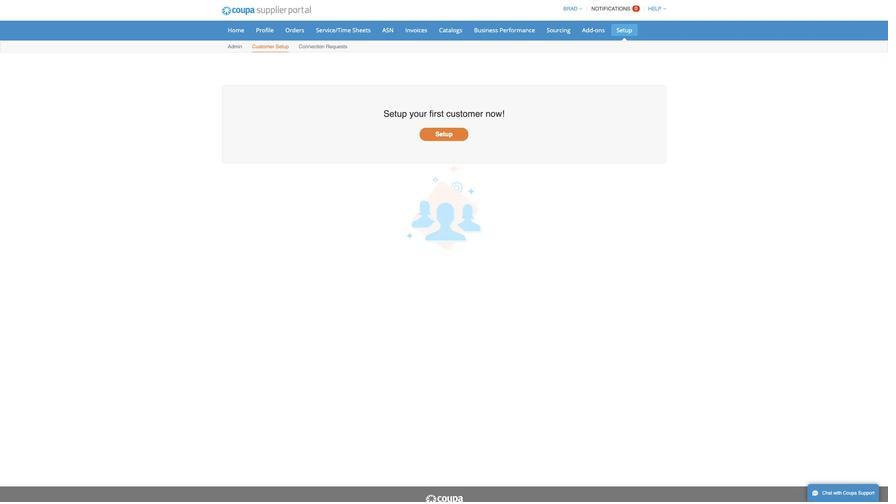 Task type: describe. For each thing, give the bounding box(es) containing it.
setup right customer in the left top of the page
[[276, 44, 289, 50]]

profile
[[256, 26, 274, 34]]

add-
[[582, 26, 595, 34]]

1 vertical spatial coupa supplier portal image
[[425, 495, 464, 503]]

brad link
[[560, 6, 583, 12]]

sourcing
[[547, 26, 571, 34]]

home link
[[223, 24, 250, 36]]

your
[[410, 109, 427, 119]]

connection requests
[[299, 44, 348, 50]]

catalogs
[[439, 26, 463, 34]]

notifications 0
[[592, 5, 638, 12]]

asn link
[[377, 24, 399, 36]]

connection requests link
[[299, 42, 348, 52]]

help
[[649, 6, 662, 12]]

add-ons
[[582, 26, 605, 34]]

catalogs link
[[434, 24, 468, 36]]

business performance link
[[469, 24, 540, 36]]

0 horizontal spatial coupa supplier portal image
[[216, 1, 317, 21]]

chat with coupa support
[[823, 491, 875, 496]]

service/time sheets link
[[311, 24, 376, 36]]

admin link
[[227, 42, 243, 52]]

setup inside button
[[436, 131, 453, 138]]

sourcing link
[[542, 24, 576, 36]]

requests
[[326, 44, 348, 50]]

brad
[[564, 6, 578, 12]]

invoices link
[[401, 24, 433, 36]]

customer setup
[[252, 44, 289, 50]]

0
[[635, 5, 638, 11]]

home
[[228, 26, 244, 34]]

customer
[[447, 109, 483, 119]]

chat with coupa support button
[[808, 485, 880, 503]]



Task type: vqa. For each thing, say whether or not it's contained in the screenshot.
SMS related to Tier 2 Diversity report request is received
no



Task type: locate. For each thing, give the bounding box(es) containing it.
service/time sheets
[[316, 26, 371, 34]]

invoices
[[406, 26, 428, 34]]

with
[[834, 491, 842, 496]]

0 vertical spatial coupa supplier portal image
[[216, 1, 317, 21]]

setup left your
[[384, 109, 407, 119]]

customer setup link
[[252, 42, 289, 52]]

service/time
[[316, 26, 351, 34]]

support
[[859, 491, 875, 496]]

customer
[[252, 44, 274, 50]]

sheets
[[353, 26, 371, 34]]

add-ons link
[[577, 24, 610, 36]]

navigation
[[560, 1, 666, 16]]

coupa supplier portal image
[[216, 1, 317, 21], [425, 495, 464, 503]]

navigation containing notifications 0
[[560, 1, 666, 16]]

setup down 'notifications 0'
[[617, 26, 633, 34]]

orders
[[286, 26, 304, 34]]

now!
[[486, 109, 505, 119]]

setup your first customer now!
[[384, 109, 505, 119]]

connection
[[299, 44, 325, 50]]

setup button
[[420, 128, 469, 141]]

asn
[[383, 26, 394, 34]]

profile link
[[251, 24, 279, 36]]

chat
[[823, 491, 833, 496]]

1 horizontal spatial coupa supplier portal image
[[425, 495, 464, 503]]

performance
[[500, 26, 535, 34]]

notifications
[[592, 6, 631, 12]]

setup
[[617, 26, 633, 34], [276, 44, 289, 50], [384, 109, 407, 119], [436, 131, 453, 138]]

first
[[430, 109, 444, 119]]

business performance
[[474, 26, 535, 34]]

admin
[[228, 44, 242, 50]]

business
[[474, 26, 498, 34]]

setup link
[[612, 24, 638, 36]]

ons
[[595, 26, 605, 34]]

orders link
[[280, 24, 310, 36]]

setup down setup your first customer now!
[[436, 131, 453, 138]]

coupa
[[844, 491, 857, 496]]

help link
[[645, 6, 666, 12]]



